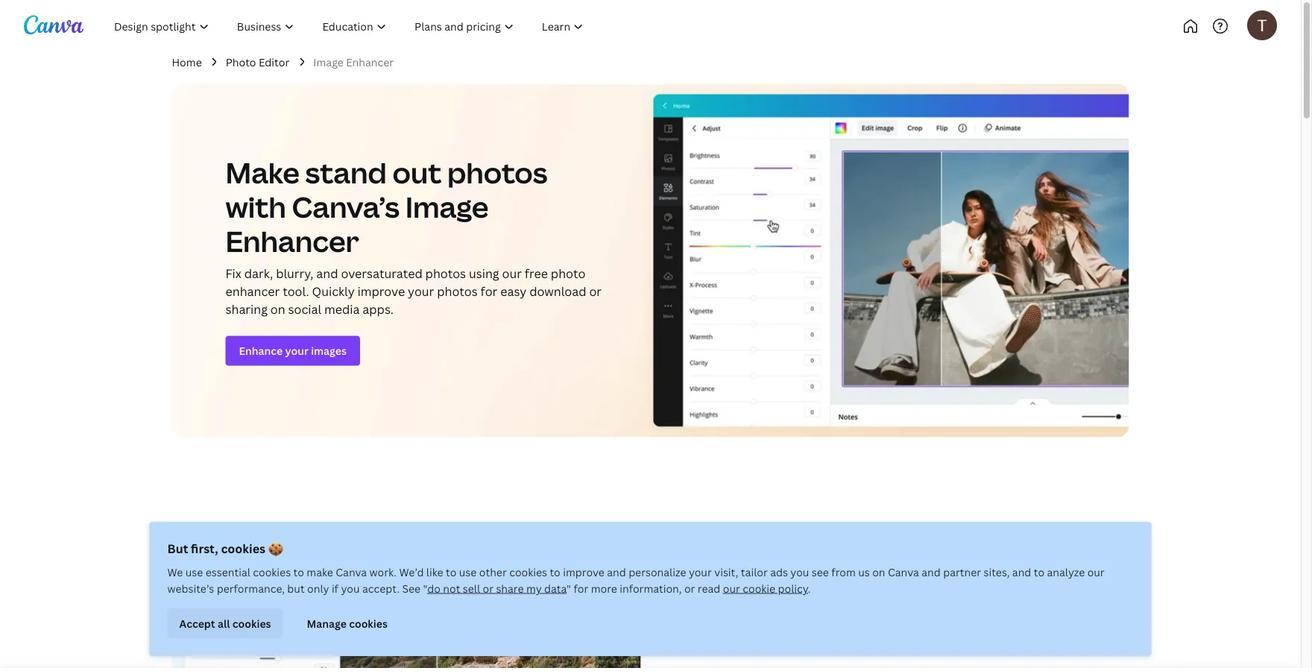 Task type: describe. For each thing, give the bounding box(es) containing it.
do not sell or share my data " for more information, or read our cookie policy .
[[427, 581, 811, 595]]

make
[[226, 144, 300, 183]]

home link
[[172, 45, 202, 61]]

with
[[226, 178, 286, 217]]

we
[[167, 565, 183, 579]]

social
[[288, 292, 321, 308]]

for inside fix dark, blurry, and oversaturated photos using our free photo enhancer tool. quickly improve your photos for easy download or sharing on social media apps.
[[481, 274, 498, 290]]

from
[[832, 565, 856, 579]]

out
[[393, 144, 442, 183]]

see
[[402, 581, 421, 595]]

fix dark, blurry, and oversaturated photos using our free photo enhancer tool. quickly improve your photos for easy download or sharing on social media apps.
[[226, 256, 602, 308]]

our inside fix dark, blurry, and oversaturated photos using our free photo enhancer tool. quickly improve your photos for easy download or sharing on social media apps.
[[502, 256, 522, 272]]

2 horizontal spatial or
[[684, 581, 695, 595]]

canva's
[[292, 178, 400, 217]]

photo
[[551, 256, 586, 272]]

performance,
[[217, 581, 285, 595]]

our inside we use essential cookies to make canva work. we'd like to use other cookies to improve and personalize your visit, tailor ads you see from us on canva and partner sites, and to analyze our website's performance, but only if you accept. see "
[[1088, 565, 1105, 579]]

other
[[479, 565, 507, 579]]

free
[[525, 256, 548, 272]]

see
[[812, 565, 829, 579]]

3 to from the left
[[550, 565, 560, 579]]

.
[[808, 581, 811, 595]]

image enhancer feature banner image
[[172, 75, 1129, 428]]

2 use from the left
[[459, 565, 477, 579]]

4 to from the left
[[1034, 565, 1045, 579]]

enhancer inside make stand out photos with canva's image enhancer
[[226, 213, 359, 251]]

photos inside make stand out photos with canva's image enhancer
[[447, 144, 548, 183]]

tailor
[[741, 565, 768, 579]]

🍪
[[268, 541, 280, 557]]

2 vertical spatial photos
[[437, 274, 478, 290]]

media
[[324, 292, 360, 308]]

1 horizontal spatial our
[[723, 581, 740, 595]]

sharing
[[226, 292, 268, 308]]

top level navigation element
[[101, 2, 647, 32]]

quickly
[[312, 274, 355, 290]]

but
[[167, 541, 188, 557]]

1 canva from the left
[[336, 565, 367, 579]]

1 use from the left
[[185, 565, 203, 579]]

0 horizontal spatial or
[[483, 581, 494, 595]]

1 horizontal spatial for
[[574, 581, 588, 595]]

on inside fix dark, blurry, and oversaturated photos using our free photo enhancer tool. quickly improve your photos for easy download or sharing on social media apps.
[[271, 292, 285, 308]]

personalize
[[629, 565, 686, 579]]

essential
[[206, 565, 250, 579]]

your inside we use essential cookies to make canva work. we'd like to use other cookies to improve and personalize your visit, tailor ads you see from us on canva and partner sites, and to analyze our website's performance, but only if you accept. see "
[[689, 565, 712, 579]]

your inside fix dark, blurry, and oversaturated photos using our free photo enhancer tool. quickly improve your photos for easy download or sharing on social media apps.
[[408, 274, 434, 290]]

0 vertical spatial enhancer
[[346, 46, 394, 60]]

ads
[[770, 565, 788, 579]]

image enhancer
[[313, 46, 394, 60]]

home
[[172, 46, 202, 60]]

fix
[[226, 256, 241, 272]]

2 canva from the left
[[888, 565, 919, 579]]

read
[[698, 581, 720, 595]]

and up the 'do not sell or share my data " for more information, or read our cookie policy .'
[[607, 565, 626, 579]]

0 vertical spatial image
[[313, 46, 344, 60]]

our cookie policy link
[[723, 581, 808, 595]]

cookies inside button
[[349, 616, 388, 630]]

us
[[858, 565, 870, 579]]

enhancer
[[226, 274, 280, 290]]

do not sell or share my data link
[[427, 581, 567, 595]]

information,
[[620, 581, 682, 595]]

2 to from the left
[[446, 565, 457, 579]]

accept all cookies
[[179, 616, 271, 630]]

cookies down 🍪
[[253, 565, 291, 579]]



Task type: vqa. For each thing, say whether or not it's contained in the screenshot.
IT
no



Task type: locate. For each thing, give the bounding box(es) containing it.
only
[[307, 581, 329, 595]]

our
[[502, 256, 522, 272], [1088, 565, 1105, 579], [723, 581, 740, 595]]

1 vertical spatial image
[[405, 178, 489, 217]]

for down "using"
[[481, 274, 498, 290]]

0 horizontal spatial "
[[423, 581, 427, 595]]

dark,
[[244, 256, 273, 272]]

improve up more
[[563, 565, 604, 579]]

for left more
[[574, 581, 588, 595]]

analyze
[[1047, 565, 1085, 579]]

1 horizontal spatial on
[[872, 565, 885, 579]]

cookies inside button
[[232, 616, 271, 630]]

1 horizontal spatial canva
[[888, 565, 919, 579]]

use
[[185, 565, 203, 579], [459, 565, 477, 579]]

our up easy
[[502, 256, 522, 272]]

accept
[[179, 616, 215, 630]]

more
[[591, 581, 617, 595]]

cookies up my
[[509, 565, 547, 579]]

we use essential cookies to make canva work. we'd like to use other cookies to improve and personalize your visit, tailor ads you see from us on canva and partner sites, and to analyze our website's performance, but only if you accept. see "
[[167, 565, 1105, 595]]

if
[[332, 581, 338, 595]]

improve inside we use essential cookies to make canva work. we'd like to use other cookies to improve and personalize your visit, tailor ads you see from us on canva and partner sites, and to analyze our website's performance, but only if you accept. see "
[[563, 565, 604, 579]]

enhancer down top level navigation element
[[346, 46, 394, 60]]

1 vertical spatial your
[[689, 565, 712, 579]]

first,
[[191, 541, 218, 557]]

1 vertical spatial you
[[341, 581, 360, 595]]

not
[[443, 581, 460, 595]]

blurry,
[[276, 256, 313, 272]]

1 horizontal spatial "
[[567, 581, 571, 595]]

our right analyze
[[1088, 565, 1105, 579]]

manage cookies button
[[295, 608, 400, 638]]

0 horizontal spatial your
[[408, 274, 434, 290]]

cookies right "all"
[[232, 616, 271, 630]]

1 vertical spatial our
[[1088, 565, 1105, 579]]

but
[[287, 581, 305, 595]]

" right my
[[567, 581, 571, 595]]

0 horizontal spatial use
[[185, 565, 203, 579]]

or left read on the bottom right of page
[[684, 581, 695, 595]]

and right sites,
[[1012, 565, 1031, 579]]

canva up if
[[336, 565, 367, 579]]

0 vertical spatial improve
[[358, 274, 405, 290]]

download
[[529, 274, 586, 290]]

website's
[[167, 581, 214, 595]]

0 horizontal spatial you
[[341, 581, 360, 595]]

to right like
[[446, 565, 457, 579]]

enhancer
[[346, 46, 394, 60], [226, 213, 359, 251]]

canva
[[336, 565, 367, 579], [888, 565, 919, 579]]

and up quickly at the left
[[316, 256, 338, 272]]

0 horizontal spatial image
[[313, 46, 344, 60]]

0 horizontal spatial improve
[[358, 274, 405, 290]]

cookies
[[221, 541, 265, 557], [253, 565, 291, 579], [509, 565, 547, 579], [232, 616, 271, 630], [349, 616, 388, 630]]

0 horizontal spatial on
[[271, 292, 285, 308]]

your
[[408, 274, 434, 290], [689, 565, 712, 579]]

" right see
[[423, 581, 427, 595]]

manage cookies
[[307, 616, 388, 630]]

photo editor link
[[226, 45, 289, 61]]

to left analyze
[[1034, 565, 1045, 579]]

1 to from the left
[[293, 565, 304, 579]]

0 horizontal spatial canva
[[336, 565, 367, 579]]

0 horizontal spatial for
[[481, 274, 498, 290]]

like
[[426, 565, 443, 579]]

manage
[[307, 616, 347, 630]]

on down tool.
[[271, 292, 285, 308]]

but first, cookies 🍪
[[167, 541, 280, 557]]

our down visit,
[[723, 581, 740, 595]]

use up website's
[[185, 565, 203, 579]]

do
[[427, 581, 441, 595]]

to
[[293, 565, 304, 579], [446, 565, 457, 579], [550, 565, 560, 579], [1034, 565, 1045, 579]]

0 vertical spatial photos
[[447, 144, 548, 183]]

image inside make stand out photos with canva's image enhancer
[[405, 178, 489, 217]]

0 vertical spatial your
[[408, 274, 434, 290]]

1 horizontal spatial you
[[791, 565, 809, 579]]

photos
[[447, 144, 548, 183], [425, 256, 466, 272], [437, 274, 478, 290]]

1 horizontal spatial use
[[459, 565, 477, 579]]

your up read on the bottom right of page
[[689, 565, 712, 579]]

improve inside fix dark, blurry, and oversaturated photos using our free photo enhancer tool. quickly improve your photos for easy download or sharing on social media apps.
[[358, 274, 405, 290]]

1 vertical spatial for
[[574, 581, 588, 595]]

on
[[271, 292, 285, 308], [872, 565, 885, 579]]

you right if
[[341, 581, 360, 595]]

0 vertical spatial on
[[271, 292, 285, 308]]

policy
[[778, 581, 808, 595]]

to up data
[[550, 565, 560, 579]]

use up sell
[[459, 565, 477, 579]]

we'd
[[399, 565, 424, 579]]

on inside we use essential cookies to make canva work. we'd like to use other cookies to improve and personalize your visit, tailor ads you see from us on canva and partner sites, and to analyze our website's performance, but only if you accept. see "
[[872, 565, 885, 579]]

" inside we use essential cookies to make canva work. we'd like to use other cookies to improve and personalize your visit, tailor ads you see from us on canva and partner sites, and to analyze our website's performance, but only if you accept. see "
[[423, 581, 427, 595]]

improve
[[358, 274, 405, 290], [563, 565, 604, 579]]

photo
[[226, 46, 256, 60]]

1 horizontal spatial improve
[[563, 565, 604, 579]]

improve down oversaturated
[[358, 274, 405, 290]]

image
[[313, 46, 344, 60], [405, 178, 489, 217]]

share
[[496, 581, 524, 595]]

enhancer up blurry,
[[226, 213, 359, 251]]

1 vertical spatial photos
[[425, 256, 466, 272]]

sell
[[463, 581, 480, 595]]

to up the 'but'
[[293, 565, 304, 579]]

2 horizontal spatial our
[[1088, 565, 1105, 579]]

1 horizontal spatial your
[[689, 565, 712, 579]]

tool.
[[283, 274, 309, 290]]

0 vertical spatial our
[[502, 256, 522, 272]]

2 " from the left
[[567, 581, 571, 595]]

1 horizontal spatial or
[[589, 274, 602, 290]]

1 vertical spatial enhancer
[[226, 213, 359, 251]]

cookies down 'accept.'
[[349, 616, 388, 630]]

0 vertical spatial you
[[791, 565, 809, 579]]

0 horizontal spatial our
[[502, 256, 522, 272]]

1 vertical spatial improve
[[563, 565, 604, 579]]

and inside fix dark, blurry, and oversaturated photos using our free photo enhancer tool. quickly improve your photos for easy download or sharing on social media apps.
[[316, 256, 338, 272]]

your down oversaturated
[[408, 274, 434, 290]]

1 vertical spatial on
[[872, 565, 885, 579]]

1 " from the left
[[423, 581, 427, 595]]

cookies up essential
[[221, 541, 265, 557]]

cookie
[[743, 581, 775, 595]]

0 vertical spatial for
[[481, 274, 498, 290]]

2 vertical spatial our
[[723, 581, 740, 595]]

make
[[307, 565, 333, 579]]

for
[[481, 274, 498, 290], [574, 581, 588, 595]]

stand
[[305, 144, 387, 183]]

on right us
[[872, 565, 885, 579]]

or inside fix dark, blurry, and oversaturated photos using our free photo enhancer tool. quickly improve your photos for easy download or sharing on social media apps.
[[589, 274, 602, 290]]

sites,
[[984, 565, 1010, 579]]

work.
[[369, 565, 397, 579]]

you
[[791, 565, 809, 579], [341, 581, 360, 595]]

and
[[316, 256, 338, 272], [607, 565, 626, 579], [922, 565, 941, 579], [1012, 565, 1031, 579]]

"
[[423, 581, 427, 595], [567, 581, 571, 595]]

and left partner
[[922, 565, 941, 579]]

accept all cookies button
[[167, 608, 283, 638]]

or right download
[[589, 274, 602, 290]]

photo editor
[[226, 46, 289, 60]]

or
[[589, 274, 602, 290], [483, 581, 494, 595], [684, 581, 695, 595]]

all
[[218, 616, 230, 630]]

data
[[544, 581, 567, 595]]

accept.
[[362, 581, 400, 595]]

easy
[[500, 274, 527, 290]]

canva right us
[[888, 565, 919, 579]]

visit,
[[714, 565, 738, 579]]

my
[[526, 581, 542, 595]]

you up policy
[[791, 565, 809, 579]]

or right sell
[[483, 581, 494, 595]]

using
[[469, 256, 499, 272]]

oversaturated
[[341, 256, 423, 272]]

apps.
[[363, 292, 394, 308]]

make stand out photos with canva's image enhancer
[[226, 144, 548, 251]]

partner
[[943, 565, 981, 579]]

1 horizontal spatial image
[[405, 178, 489, 217]]

editor
[[259, 46, 289, 60]]



